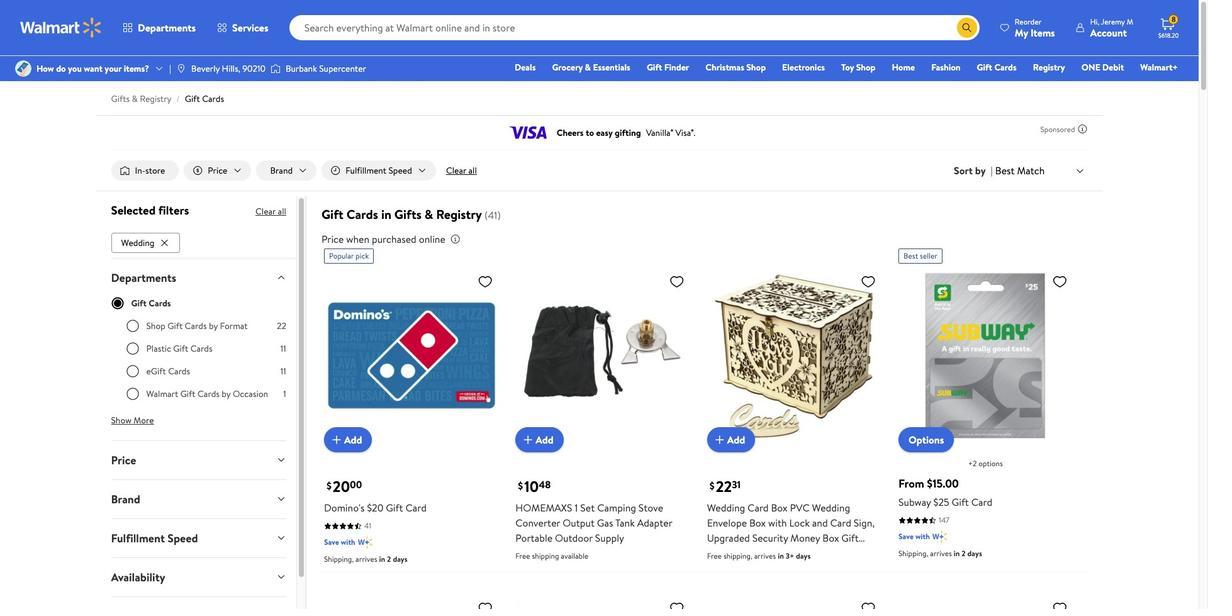 Task type: locate. For each thing, give the bounding box(es) containing it.
0 horizontal spatial registry
[[140, 93, 172, 105]]

more
[[134, 414, 154, 427]]

price button inside sort and filter section element
[[184, 161, 251, 181]]

1 free from the left
[[516, 551, 530, 562]]

price button up filters
[[184, 161, 251, 181]]

price button up brand tab
[[101, 441, 296, 480]]

sponsored
[[1041, 124, 1076, 134]]

burbank supercenter
[[286, 62, 366, 75]]

add button up 48
[[516, 428, 564, 453]]

with left walmart plus icon
[[341, 537, 355, 548]]

save for domino's $20 gift card
[[324, 537, 339, 548]]

0 horizontal spatial fulfillment
[[111, 531, 165, 546]]

gift right the "walmart"
[[180, 388, 196, 400]]

$ 22 31
[[710, 476, 741, 498]]

wedding card box pvc wedding envelope box with lock and card sign, upgraded security money box gift card box for wedding reception birthday baby shower graduation party supplies
[[707, 501, 879, 591]]

3 add button from the left
[[707, 428, 756, 453]]

shipping, for domino's $20 gift card
[[324, 554, 354, 565]]

1 vertical spatial fulfillment speed
[[111, 531, 198, 546]]

0 vertical spatial fulfillment
[[346, 164, 387, 177]]

fulfillment speed button down brand tab
[[101, 519, 296, 558]]

search icon image
[[962, 23, 973, 33]]

price
[[208, 164, 228, 177], [322, 232, 344, 246], [111, 452, 136, 468]]

Search search field
[[289, 15, 980, 40]]

add button up 00
[[324, 428, 372, 453]]

toy
[[842, 61, 854, 74]]

fulfillment speed up availability
[[111, 531, 198, 546]]

shipping, arrives in 2 days down walmart plus image
[[899, 549, 983, 559]]

 image left how
[[15, 60, 31, 77]]

add up 00
[[344, 433, 362, 447]]

supercenter
[[319, 62, 366, 75]]

1 add button from the left
[[324, 428, 372, 453]]

gift right the $25
[[952, 496, 969, 510]]

1
[[284, 388, 286, 400], [575, 501, 578, 515]]

applied filters section element
[[111, 202, 189, 218]]

shipping, arrives in 2 days for subway $25 gift card
[[899, 549, 983, 559]]

1 horizontal spatial  image
[[271, 62, 281, 75]]

1 vertical spatial registry
[[140, 93, 172, 105]]

by left the format
[[209, 320, 218, 332]]

hi,
[[1091, 16, 1100, 27]]

2 up happily ever after walmart gift card image
[[962, 549, 966, 559]]

2 for domino's $20 gift card
[[387, 554, 391, 565]]

and
[[813, 517, 828, 530]]

filters
[[158, 202, 189, 218]]

0 horizontal spatial brand
[[111, 492, 140, 507]]

$ left 20
[[327, 479, 332, 493]]

save left walmart plus image
[[899, 532, 914, 542]]

add up 48
[[536, 433, 554, 447]]

fulfillment speed up gift cards in gifts & registry (41)
[[346, 164, 412, 177]]

gift inside from $15.00 subway $25 gift card
[[952, 496, 969, 510]]

brand inside sort and filter section element
[[270, 164, 293, 177]]

0 horizontal spatial best
[[904, 251, 919, 261]]

2 for subway $25 gift card
[[962, 549, 966, 559]]

clear inside sort and filter section element
[[446, 164, 467, 177]]

all
[[469, 164, 477, 177], [278, 205, 286, 218]]

2 add from the left
[[536, 433, 554, 447]]

set
[[581, 501, 595, 515]]

departments inside popup button
[[138, 21, 196, 35]]

from $15.00 subway $25 gift card
[[899, 476, 993, 510]]

0 horizontal spatial days
[[393, 554, 408, 565]]

cards down beverly
[[202, 93, 224, 105]]

shipping, arrives in 2 days down walmart plus icon
[[324, 554, 408, 565]]

registry inside registry link
[[1034, 61, 1066, 74]]

with inside wedding card box pvc wedding envelope box with lock and card sign, upgraded security money box gift card box for wedding reception birthday baby shower graduation party supplies
[[769, 517, 787, 530]]

shipping,
[[899, 549, 929, 559], [324, 554, 354, 565]]

2 add to cart image from the left
[[712, 433, 728, 448]]

m
[[1127, 16, 1134, 27]]

brand button
[[257, 161, 317, 181], [101, 480, 296, 519]]

1 horizontal spatial gifts
[[395, 206, 422, 223]]

2 horizontal spatial days
[[968, 549, 983, 559]]

add button up 31
[[707, 428, 756, 453]]

& up the online
[[425, 206, 433, 223]]

gift up plastic gift cards
[[168, 320, 183, 332]]

$ inside $ 22 31
[[710, 479, 715, 493]]

1 vertical spatial price
[[322, 232, 344, 246]]

1 vertical spatial 22
[[716, 476, 732, 498]]

shipping, down subway
[[899, 549, 929, 559]]

shop inside toy shop link
[[857, 61, 876, 74]]

save with
[[899, 532, 930, 542], [324, 537, 355, 548]]

days for domino's $20 gift card
[[393, 554, 408, 565]]

card
[[972, 496, 993, 510], [406, 501, 427, 515], [748, 501, 769, 515], [831, 517, 852, 530], [707, 547, 728, 561]]

price down 'show'
[[111, 452, 136, 468]]

card right $20 on the bottom left
[[406, 501, 427, 515]]

| left best match
[[991, 164, 993, 178]]

with left walmart plus image
[[916, 532, 930, 542]]

22 right the format
[[277, 320, 286, 332]]

20
[[333, 476, 350, 498]]

1 vertical spatial fulfillment
[[111, 531, 165, 546]]

1 horizontal spatial add
[[536, 433, 554, 447]]

shop inside "christmas shop" "link"
[[747, 61, 766, 74]]

0 horizontal spatial gifts
[[111, 93, 130, 105]]

$ inside '$ 20 00'
[[327, 479, 332, 493]]

0 horizontal spatial by
[[209, 320, 218, 332]]

toy shop link
[[836, 60, 882, 74]]

walmart image
[[20, 18, 102, 38]]

0 horizontal spatial 22
[[277, 320, 286, 332]]

/
[[177, 93, 180, 105]]

save for subway $25 gift card
[[899, 532, 914, 542]]

1 horizontal spatial by
[[222, 388, 231, 400]]

electronics
[[783, 61, 825, 74]]

2 horizontal spatial price
[[322, 232, 344, 246]]

shipping, arrives in 2 days for domino's $20 gift card
[[324, 554, 408, 565]]

3 add from the left
[[728, 433, 746, 447]]

speed inside sort and filter section element
[[389, 164, 412, 177]]

0 horizontal spatial shipping,
[[324, 554, 354, 565]]

1 vertical spatial gift cards link
[[185, 93, 224, 105]]

free down portable
[[516, 551, 530, 562]]

1 right 'occasion'
[[284, 388, 286, 400]]

days
[[968, 549, 983, 559], [796, 551, 811, 562], [393, 554, 408, 565]]

gift down sign,
[[842, 532, 859, 545]]

add to favorites list, subway $25 gift card image
[[1053, 274, 1068, 290]]

registry link
[[1028, 60, 1071, 74]]

0 vertical spatial all
[[469, 164, 477, 177]]

homemaxs 1 set camping stove converter output gas tank adapter portable outdoor supply image
[[516, 269, 690, 443]]

fulfillment speed button up gift cards in gifts & registry (41)
[[322, 161, 436, 181]]

$
[[327, 479, 332, 493], [518, 479, 523, 493], [710, 479, 715, 493]]

security
[[753, 532, 789, 545]]

best match
[[996, 164, 1045, 177]]

match
[[1018, 164, 1045, 177]]

popular
[[329, 251, 354, 261]]

0 horizontal spatial save
[[324, 537, 339, 548]]

you
[[68, 62, 82, 75]]

add to cart image up 10
[[521, 433, 536, 448]]

1 horizontal spatial 1
[[575, 501, 578, 515]]

2 vertical spatial by
[[222, 388, 231, 400]]

 image
[[15, 60, 31, 77], [271, 62, 281, 75]]

2 $ from the left
[[518, 479, 523, 493]]

price tab
[[101, 441, 296, 480]]

upgraded
[[707, 532, 750, 545]]

41
[[364, 521, 371, 532]]

by left 'occasion'
[[222, 388, 231, 400]]

clear all button
[[441, 161, 482, 181], [256, 202, 286, 222]]

0 horizontal spatial price
[[111, 452, 136, 468]]

with
[[769, 517, 787, 530], [916, 532, 930, 542], [341, 537, 355, 548]]

cards down plastic gift cards
[[168, 365, 190, 378]]

brand
[[270, 164, 293, 177], [111, 492, 140, 507]]

speed up availability dropdown button
[[168, 531, 198, 546]]

availability tab
[[101, 558, 296, 597]]

2 horizontal spatial by
[[976, 164, 986, 178]]

save with left walmart plus icon
[[324, 537, 355, 548]]

1 horizontal spatial save
[[899, 532, 914, 542]]

1 vertical spatial departments
[[111, 270, 176, 286]]

0 vertical spatial |
[[169, 62, 171, 75]]

1 horizontal spatial clear
[[446, 164, 467, 177]]

$ inside $ 10 48
[[518, 479, 523, 493]]

0 horizontal spatial  image
[[15, 60, 31, 77]]

gift cards right gift cards option
[[131, 297, 171, 310]]

1 inside gift cards option group
[[284, 388, 286, 400]]

save with left walmart plus image
[[899, 532, 930, 542]]

ad disclaimer and feedback image
[[1078, 124, 1088, 134]]

0 vertical spatial gift cards
[[977, 61, 1017, 74]]

brand tab
[[101, 480, 296, 519]]

1 horizontal spatial with
[[769, 517, 787, 530]]

1 vertical spatial brand
[[111, 492, 140, 507]]

shop inside gift cards option group
[[146, 320, 166, 332]]

1 horizontal spatial arrives
[[755, 551, 776, 562]]

arrives down walmart plus image
[[931, 549, 952, 559]]

0 horizontal spatial shop
[[146, 320, 166, 332]]

fulfillment speed
[[346, 164, 412, 177], [111, 531, 198, 546]]

22 up envelope
[[716, 476, 732, 498]]

1 horizontal spatial fulfillment
[[346, 164, 387, 177]]

0 vertical spatial fulfillment speed
[[346, 164, 412, 177]]

0 horizontal spatial add button
[[324, 428, 372, 453]]

1 vertical spatial gift cards
[[131, 297, 171, 310]]

0 horizontal spatial all
[[278, 205, 286, 218]]

items
[[1031, 25, 1056, 39]]

1 horizontal spatial brand
[[270, 164, 293, 177]]

price right store
[[208, 164, 228, 177]]

add button for 10
[[516, 428, 564, 453]]

11
[[281, 342, 286, 355], [281, 365, 286, 378]]

finder
[[665, 61, 690, 74]]

fulfillment
[[346, 164, 387, 177], [111, 531, 165, 546]]

card down the +2 options
[[972, 496, 993, 510]]

3 $ from the left
[[710, 479, 715, 493]]

services
[[232, 21, 269, 35]]

1 horizontal spatial price
[[208, 164, 228, 177]]

egift
[[146, 365, 166, 378]]

want
[[84, 62, 103, 75]]

1 $ from the left
[[327, 479, 332, 493]]

0 horizontal spatial clear all
[[256, 205, 286, 218]]

2 free from the left
[[707, 551, 722, 562]]

1 inside homemaxs 1 set camping stove converter output gas tank adapter portable outdoor supply free shipping available
[[575, 501, 578, 515]]

by right sort
[[976, 164, 986, 178]]

Walmart Site-Wide search field
[[289, 15, 980, 40]]

0 horizontal spatial fulfillment speed
[[111, 531, 198, 546]]

0 vertical spatial &
[[585, 61, 591, 74]]

0 vertical spatial price
[[208, 164, 228, 177]]

wedding list item
[[111, 230, 182, 253]]

$ for 22
[[710, 479, 715, 493]]

purchased
[[372, 232, 417, 246]]

add up 31
[[728, 433, 746, 447]]

&
[[585, 61, 591, 74], [132, 93, 138, 105], [425, 206, 433, 223]]

free
[[516, 551, 530, 562], [707, 551, 722, 562]]

1 11 from the top
[[281, 342, 286, 355]]

2 11 from the top
[[281, 365, 286, 378]]

online
[[419, 232, 446, 246]]

gift up popular
[[322, 206, 344, 223]]

0 vertical spatial speed
[[389, 164, 412, 177]]

$ left 10
[[518, 479, 523, 493]]

clear
[[446, 164, 467, 177], [256, 205, 276, 218]]

days right 3+
[[796, 551, 811, 562]]

departments button
[[112, 13, 207, 43]]

$25
[[934, 496, 950, 510]]

card up the security
[[748, 501, 769, 515]]

1 vertical spatial all
[[278, 205, 286, 218]]

1 horizontal spatial fulfillment speed
[[346, 164, 412, 177]]

arrives for domino's $20 gift card
[[356, 554, 378, 565]]

$ left 31
[[710, 479, 715, 493]]

1 left the set
[[575, 501, 578, 515]]

2 up just married aqua walmart gift card image
[[387, 554, 391, 565]]

christmas shop
[[706, 61, 766, 74]]

gifts down your
[[111, 93, 130, 105]]

add for 22
[[728, 433, 746, 447]]

0 vertical spatial gifts
[[111, 93, 130, 105]]

hi, jeremy m account
[[1091, 16, 1134, 39]]

0 horizontal spatial 1
[[284, 388, 286, 400]]

0 vertical spatial registry
[[1034, 61, 1066, 74]]

shop right christmas
[[747, 61, 766, 74]]

1 horizontal spatial registry
[[436, 206, 482, 223]]

speed inside tab
[[168, 531, 198, 546]]

1 horizontal spatial speed
[[389, 164, 412, 177]]

add to cart image up $ 22 31
[[712, 433, 728, 448]]

0 vertical spatial 22
[[277, 320, 286, 332]]

homemaxs
[[516, 501, 573, 515]]

registry left /
[[140, 93, 172, 105]]

1 horizontal spatial best
[[996, 164, 1015, 177]]

clear for left clear all button
[[256, 205, 276, 218]]

price button
[[184, 161, 251, 181], [101, 441, 296, 480]]

1 vertical spatial brand button
[[101, 480, 296, 519]]

shop right the toy
[[857, 61, 876, 74]]

all inside sort and filter section element
[[469, 164, 477, 177]]

with for subway $25 gift card
[[916, 532, 930, 542]]

gift cards link
[[972, 60, 1023, 74], [185, 93, 224, 105]]

0 horizontal spatial add to cart image
[[521, 433, 536, 448]]

best inside dropdown button
[[996, 164, 1015, 177]]

departments
[[138, 21, 196, 35], [111, 270, 176, 286]]

1 vertical spatial price button
[[101, 441, 296, 480]]

clear all
[[446, 164, 477, 177], [256, 205, 286, 218]]

fulfillment inside tab
[[111, 531, 165, 546]]

price up popular
[[322, 232, 344, 246]]

1 vertical spatial by
[[209, 320, 218, 332]]

None radio
[[126, 365, 139, 378]]

debit
[[1103, 61, 1125, 74]]

 image for burbank supercenter
[[271, 62, 281, 75]]

wedding inside button
[[121, 237, 155, 249]]

best left 'match'
[[996, 164, 1015, 177]]

add
[[344, 433, 362, 447], [536, 433, 554, 447], [728, 433, 746, 447]]

1 horizontal spatial shop
[[747, 61, 766, 74]]

Gift Cards radio
[[111, 297, 124, 310]]

1 add from the left
[[344, 433, 362, 447]]

clear all for left clear all button
[[256, 205, 286, 218]]

wedding up envelope
[[707, 501, 746, 515]]

add to cart image
[[521, 433, 536, 448], [712, 433, 728, 448]]

departments tab
[[101, 259, 296, 297]]

1 add to cart image from the left
[[521, 433, 536, 448]]

90210
[[243, 62, 266, 75]]

0 vertical spatial clear all button
[[441, 161, 482, 181]]

gift cards
[[977, 61, 1017, 74], [131, 297, 171, 310]]

selected
[[111, 202, 156, 218]]

registry down the items
[[1034, 61, 1066, 74]]

converter
[[516, 517, 561, 530]]

shipping, for subway $25 gift card
[[899, 549, 929, 559]]

1 horizontal spatial save with
[[899, 532, 930, 542]]

2 horizontal spatial shop
[[857, 61, 876, 74]]

portable
[[516, 532, 553, 545]]

essentials
[[593, 61, 631, 74]]

0 vertical spatial clear all
[[446, 164, 477, 177]]

None radio
[[126, 320, 139, 332], [126, 342, 139, 355], [126, 388, 139, 400], [126, 320, 139, 332], [126, 342, 139, 355], [126, 388, 139, 400]]

registry up legal information icon
[[436, 206, 482, 223]]

0 vertical spatial departments
[[138, 21, 196, 35]]

save left walmart plus icon
[[324, 537, 339, 548]]

1 vertical spatial &
[[132, 93, 138, 105]]

sort by |
[[954, 164, 993, 178]]

& down items?
[[132, 93, 138, 105]]

 image right 90210
[[271, 62, 281, 75]]

shipping, down domino's
[[324, 554, 354, 565]]

1 vertical spatial 1
[[575, 501, 578, 515]]

2 add button from the left
[[516, 428, 564, 453]]

1 vertical spatial 11
[[281, 365, 286, 378]]

wedding up the shower
[[765, 547, 803, 561]]

shipping, arrives in 2 days
[[899, 549, 983, 559], [324, 554, 408, 565]]

1 horizontal spatial gift cards link
[[972, 60, 1023, 74]]

1 horizontal spatial 2
[[962, 549, 966, 559]]

services button
[[207, 13, 279, 43]]

1 horizontal spatial $
[[518, 479, 523, 493]]

cards up 'when'
[[347, 206, 378, 223]]

$20
[[367, 501, 384, 515]]

1 horizontal spatial |
[[991, 164, 993, 178]]

my
[[1015, 25, 1029, 39]]

gift right $20 on the bottom left
[[386, 501, 403, 515]]

1 vertical spatial gifts
[[395, 206, 422, 223]]

fulfillment up gift cards in gifts & registry (41)
[[346, 164, 387, 177]]

1 horizontal spatial add button
[[516, 428, 564, 453]]

| up gifts & registry / gift cards on the left top of the page
[[169, 62, 171, 75]]

days up happily ever after walmart gift card image
[[968, 549, 983, 559]]

11 for egift cards
[[281, 365, 286, 378]]

add to favorites list, domino's $20 gift card image
[[478, 274, 493, 290]]

2 horizontal spatial add button
[[707, 428, 756, 453]]

1 horizontal spatial 22
[[716, 476, 732, 498]]

0 vertical spatial 1
[[284, 388, 286, 400]]

in up "price when purchased online"
[[381, 206, 392, 223]]

0 vertical spatial best
[[996, 164, 1015, 177]]

0 vertical spatial brand
[[270, 164, 293, 177]]

1 vertical spatial |
[[991, 164, 993, 178]]

1 horizontal spatial add to cart image
[[712, 433, 728, 448]]

1 horizontal spatial shipping, arrives in 2 days
[[899, 549, 983, 559]]

clear all inside clear all button
[[446, 164, 477, 177]]

1 horizontal spatial free
[[707, 551, 722, 562]]

0 horizontal spatial free
[[516, 551, 530, 562]]

0 horizontal spatial fulfillment speed button
[[101, 519, 296, 558]]

days up just married aqua walmart gift card image
[[393, 554, 408, 565]]

deals
[[515, 61, 536, 74]]

22
[[277, 320, 286, 332], [716, 476, 732, 498]]

departments up items?
[[138, 21, 196, 35]]

& right grocery
[[585, 61, 591, 74]]

free down upgraded
[[707, 551, 722, 562]]

shop
[[747, 61, 766, 74], [857, 61, 876, 74], [146, 320, 166, 332]]

2 vertical spatial price
[[111, 452, 136, 468]]

speed up gift cards in gifts & registry (41)
[[389, 164, 412, 177]]

wedding up and
[[812, 501, 851, 515]]

arrives down walmart plus icon
[[356, 554, 378, 565]]

gift cards link down my
[[972, 60, 1023, 74]]

fulfillment speed button inside sort and filter section element
[[322, 161, 436, 181]]

gifts up purchased
[[395, 206, 422, 223]]

happily ever after walmart gift card image
[[899, 596, 1073, 609]]

tab
[[101, 597, 296, 609]]

add button
[[324, 428, 372, 453], [516, 428, 564, 453], [707, 428, 756, 453]]

1 horizontal spatial shipping,
[[899, 549, 929, 559]]

domino's
[[324, 501, 365, 515]]

0 horizontal spatial shipping, arrives in 2 days
[[324, 554, 408, 565]]

fulfillment up availability
[[111, 531, 165, 546]]

1 vertical spatial clear all button
[[256, 202, 286, 222]]

 image
[[176, 64, 186, 74]]

wedding down 'selected'
[[121, 237, 155, 249]]

2
[[962, 549, 966, 559], [387, 554, 391, 565]]

fulfillment speed inside sort and filter section element
[[346, 164, 412, 177]]

shop up plastic
[[146, 320, 166, 332]]



Task type: describe. For each thing, give the bounding box(es) containing it.
homemaxs 1 set camping stove converter output gas tank adapter portable outdoor supply free shipping available
[[516, 501, 673, 562]]

elegant flowers with love walmart gift card image
[[707, 596, 881, 609]]

grocery & essentials link
[[547, 60, 636, 74]]

pvc
[[790, 501, 810, 515]]

shop for christmas shop
[[747, 61, 766, 74]]

(41)
[[485, 208, 501, 222]]

cards left 'occasion'
[[198, 388, 220, 400]]

from the bride's parents to the groom poetry wedding handkerchief image
[[516, 596, 690, 609]]

clear for right clear all button
[[446, 164, 467, 177]]

with for domino's $20 gift card
[[341, 537, 355, 548]]

pick
[[356, 251, 369, 261]]

walmart gift cards by occasion
[[146, 388, 268, 400]]

add to favorites list, just married aqua walmart gift card image
[[478, 601, 493, 609]]

card inside from $15.00 subway $25 gift card
[[972, 496, 993, 510]]

add to cart image for 22
[[712, 433, 728, 448]]

show more
[[111, 414, 154, 427]]

electronics link
[[777, 60, 831, 74]]

48
[[539, 478, 551, 492]]

one debit link
[[1076, 60, 1130, 74]]

+2
[[969, 459, 977, 469]]

supply
[[595, 532, 625, 545]]

camping
[[598, 501, 636, 515]]

stove
[[639, 501, 664, 515]]

fulfillment speed inside tab
[[111, 531, 198, 546]]

do
[[56, 62, 66, 75]]

brand inside tab
[[111, 492, 140, 507]]

add for 10
[[536, 433, 554, 447]]

departments inside dropdown button
[[111, 270, 176, 286]]

sign,
[[854, 517, 875, 530]]

wedding card box pvc wedding envelope box with lock and card sign, upgraded security money box gift card box for wedding reception birthday baby shower graduation party supplies image
[[707, 269, 881, 443]]

tank
[[616, 517, 635, 530]]

box up the reception
[[823, 532, 840, 545]]

price inside tab
[[111, 452, 136, 468]]

22 inside gift cards option group
[[277, 320, 286, 332]]

gift right /
[[185, 93, 200, 105]]

home link
[[887, 60, 921, 74]]

gift right gift cards option
[[131, 297, 147, 310]]

subway
[[899, 496, 932, 510]]

domino's $20 gift card
[[324, 501, 427, 515]]

in-store
[[135, 164, 165, 177]]

walmart plus image
[[358, 537, 373, 549]]

just married aqua walmart gift card image
[[324, 596, 498, 609]]

fulfillment speed tab
[[101, 519, 296, 558]]

& for grocery
[[585, 61, 591, 74]]

box up the security
[[750, 517, 766, 530]]

cards down my
[[995, 61, 1017, 74]]

domino's $20 gift card image
[[324, 269, 498, 443]]

0 horizontal spatial |
[[169, 62, 171, 75]]

add button for 22
[[707, 428, 756, 453]]

add to favorites list, elegant flowers with love walmart gift card image
[[861, 601, 876, 609]]

gift finder link
[[641, 60, 695, 74]]

by for 1
[[222, 388, 231, 400]]

gas
[[597, 517, 614, 530]]

best for best seller
[[904, 251, 919, 261]]

options
[[909, 433, 944, 447]]

toy shop
[[842, 61, 876, 74]]

1 horizontal spatial clear all button
[[441, 161, 482, 181]]

by for 22
[[209, 320, 218, 332]]

legal information image
[[451, 234, 461, 244]]

fashion
[[932, 61, 961, 74]]

$ for 10
[[518, 479, 523, 493]]

gifts & registry link
[[111, 93, 172, 105]]

in left 3+
[[778, 551, 784, 562]]

supplies
[[707, 577, 743, 591]]

add to favorites list, wedding card box pvc wedding envelope box with lock and card sign, upgraded security money box gift card box for wedding reception birthday baby shower graduation party supplies image
[[861, 274, 876, 290]]

0 horizontal spatial gift cards link
[[185, 93, 224, 105]]

one debit
[[1082, 61, 1125, 74]]

from
[[899, 476, 925, 492]]

$ for 20
[[327, 479, 332, 493]]

1 vertical spatial fulfillment speed button
[[101, 519, 296, 558]]

| inside sort and filter section element
[[991, 164, 993, 178]]

free inside homemaxs 1 set camping stove converter output gas tank adapter portable outdoor supply free shipping available
[[516, 551, 530, 562]]

$ 10 48
[[518, 476, 551, 498]]

$15.00
[[927, 476, 959, 492]]

reorder
[[1015, 16, 1042, 27]]

deals link
[[509, 60, 542, 74]]

& for gifts
[[132, 93, 138, 105]]

jeremy
[[1102, 16, 1125, 27]]

add to favorites list, from the bride's parents to the groom poetry wedding handkerchief image
[[670, 601, 685, 609]]

gift finder
[[647, 61, 690, 74]]

birthday
[[707, 562, 744, 576]]

 image for how do you want your items?
[[15, 60, 31, 77]]

card right and
[[831, 517, 852, 530]]

lock
[[790, 517, 810, 530]]

seller
[[920, 251, 938, 261]]

0 vertical spatial brand button
[[257, 161, 317, 181]]

walmart plus image
[[933, 531, 948, 544]]

days for subway $25 gift card
[[968, 549, 983, 559]]

31
[[732, 478, 741, 492]]

format
[[220, 320, 248, 332]]

plastic
[[146, 342, 171, 355]]

reorder my items
[[1015, 16, 1056, 39]]

adapter
[[638, 517, 673, 530]]

party
[[856, 562, 879, 576]]

store
[[145, 164, 165, 177]]

departments button
[[101, 259, 296, 297]]

1 horizontal spatial days
[[796, 551, 811, 562]]

cards right gift cards option
[[149, 297, 171, 310]]

add to cart image
[[329, 433, 344, 448]]

grocery
[[552, 61, 583, 74]]

fulfillment inside sort and filter section element
[[346, 164, 387, 177]]

burbank
[[286, 62, 317, 75]]

cards up plastic gift cards
[[185, 320, 207, 332]]

add to favorites list, homemaxs 1 set camping stove converter output gas tank adapter portable outdoor supply image
[[670, 274, 685, 290]]

add to cart image for 10
[[521, 433, 536, 448]]

in-store button
[[111, 161, 179, 181]]

plastic gift cards
[[146, 342, 213, 355]]

clear all for right clear all button
[[446, 164, 477, 177]]

box left pvc
[[771, 501, 788, 515]]

add to favorites list, happily ever after walmart gift card image
[[1053, 601, 1068, 609]]

availability
[[111, 570, 165, 585]]

best seller
[[904, 251, 938, 261]]

show
[[111, 414, 132, 427]]

when
[[346, 232, 370, 246]]

by inside sort and filter section element
[[976, 164, 986, 178]]

wedding button
[[111, 233, 180, 253]]

gift left finder
[[647, 61, 663, 74]]

card up birthday
[[707, 547, 728, 561]]

egift cards
[[146, 365, 190, 378]]

in up happily ever after walmart gift card image
[[954, 549, 960, 559]]

gift cards in gifts & registry (41)
[[322, 206, 501, 223]]

popular pick
[[329, 251, 369, 261]]

best for best match
[[996, 164, 1015, 177]]

11 for plastic gift cards
[[281, 342, 286, 355]]

christmas
[[706, 61, 745, 74]]

8 $618.20
[[1159, 14, 1180, 40]]

sort
[[954, 164, 973, 178]]

10
[[525, 476, 539, 498]]

sort and filter section element
[[96, 150, 1103, 191]]

cards down the shop gift cards by format
[[191, 342, 213, 355]]

box left for
[[731, 547, 747, 561]]

save with for subway $25 gift card
[[899, 532, 930, 542]]

for
[[750, 547, 763, 561]]

walmart
[[146, 388, 178, 400]]

beverly hills, 90210
[[191, 62, 266, 75]]

gift inside wedding card box pvc wedding envelope box with lock and card sign, upgraded security money box gift card box for wedding reception birthday baby shower graduation party supplies
[[842, 532, 859, 545]]

items?
[[124, 62, 149, 75]]

outdoor
[[555, 532, 593, 545]]

graduation
[[805, 562, 853, 576]]

christmas shop link
[[700, 60, 772, 74]]

options link
[[899, 428, 955, 453]]

1 horizontal spatial &
[[425, 206, 433, 223]]

occasion
[[233, 388, 268, 400]]

how
[[37, 62, 54, 75]]

+2 options
[[969, 459, 1003, 469]]

price inside sort and filter section element
[[208, 164, 228, 177]]

grocery & essentials
[[552, 61, 631, 74]]

0 horizontal spatial gift cards
[[131, 297, 171, 310]]

in up just married aqua walmart gift card image
[[379, 554, 385, 565]]

selected filters
[[111, 202, 189, 218]]

hills,
[[222, 62, 240, 75]]

none radio inside gift cards option group
[[126, 365, 139, 378]]

subway $25 gift card image
[[899, 269, 1073, 443]]

gift right the fashion 'link'
[[977, 61, 993, 74]]

gift right plastic
[[173, 342, 188, 355]]

gift cards option group
[[126, 320, 286, 410]]

beverly
[[191, 62, 220, 75]]

arrives for subway $25 gift card
[[931, 549, 952, 559]]

shop for toy shop
[[857, 61, 876, 74]]

save with for domino's $20 gift card
[[324, 537, 355, 548]]

show more button
[[101, 410, 164, 430]]

0 horizontal spatial clear all button
[[256, 202, 286, 222]]



Task type: vqa. For each thing, say whether or not it's contained in the screenshot.
elephant
no



